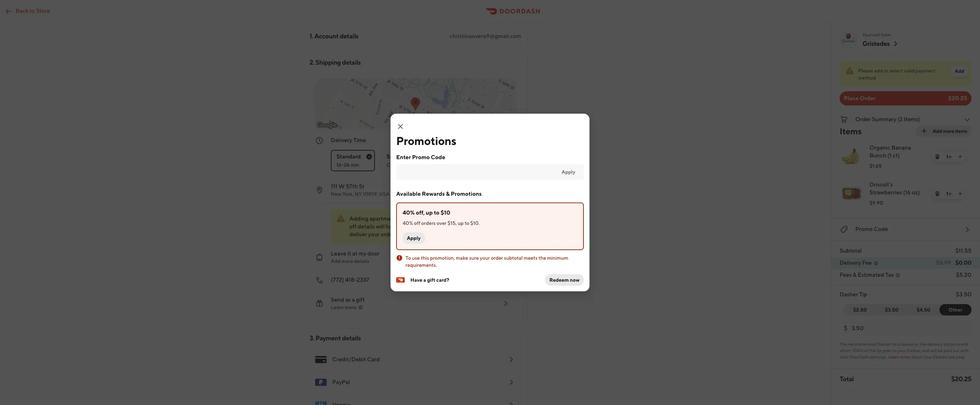 Task type: vqa. For each thing, say whether or not it's contained in the screenshot.
Featured Items heading
no



Task type: locate. For each thing, give the bounding box(es) containing it.
option group
[[331, 144, 516, 171]]

delivery up "standard"
[[331, 137, 353, 144]]

0 horizontal spatial dashers
[[399, 223, 419, 230]]

1 horizontal spatial your
[[480, 255, 490, 261]]

0 vertical spatial the
[[539, 255, 547, 261]]

$20.25 down 'add' button
[[949, 95, 968, 102]]

dasher up goes at the bottom of the page
[[878, 342, 892, 347]]

door
[[368, 250, 380, 257]]

1 right remove item from cart image
[[947, 191, 949, 197]]

0 vertical spatial gift
[[427, 277, 436, 283]]

1 vertical spatial your
[[480, 255, 490, 261]]

$3.99
[[937, 260, 952, 266]]

1 vertical spatial dashers
[[933, 355, 949, 360]]

status
[[840, 61, 972, 87]]

off,
[[416, 209, 425, 216]]

will down apartment
[[376, 223, 385, 230]]

× left add one to cart icon at the top right
[[950, 154, 952, 160]]

menu containing credit/debit card
[[310, 349, 522, 405]]

0 vertical spatial dashers
[[399, 223, 419, 230]]

organic
[[870, 144, 891, 151]]

0 horizontal spatial your
[[368, 231, 380, 238]]

add inside add more items link
[[934, 128, 943, 134]]

2 1 from the top
[[947, 191, 949, 197]]

more for learn more
[[345, 305, 357, 311]]

send as a gift
[[331, 297, 365, 303]]

promotions up later at left
[[397, 134, 457, 148]]

0 vertical spatial tip
[[892, 342, 898, 347]]

0 vertical spatial add
[[955, 68, 965, 74]]

1 horizontal spatial add
[[934, 128, 943, 134]]

0 horizontal spatial learn
[[331, 305, 344, 311]]

add button
[[951, 65, 970, 77]]

2. shipping
[[310, 59, 341, 66]]

off up deliver
[[350, 223, 357, 230]]

1 40% from the top
[[403, 209, 415, 216]]

promotions
[[397, 134, 457, 148], [451, 191, 482, 197]]

1 vertical spatial add new payment method image
[[508, 378, 516, 387]]

2 horizontal spatial your
[[898, 348, 907, 354]]

2 vertical spatial and
[[923, 348, 930, 354]]

please
[[859, 68, 874, 74]]

details for 3. payment details
[[342, 335, 361, 342]]

40% left off,
[[403, 209, 415, 216]]

add right payment
[[955, 68, 965, 74]]

1 vertical spatial $20.25
[[952, 376, 972, 383]]

select
[[890, 68, 904, 74]]

2 add new payment method image from the top
[[508, 378, 516, 387]]

order
[[491, 255, 504, 261]]

the right of
[[870, 348, 876, 354]]

option group containing standard
[[331, 144, 516, 171]]

2337
[[357, 277, 370, 283]]

card
[[367, 356, 380, 363]]

and up learn more about how dashers are paid.
[[923, 348, 930, 354]]

Other button
[[940, 304, 972, 316]]

0 horizontal spatial promo
[[412, 154, 430, 161]]

3 add new payment method image from the top
[[508, 401, 516, 405]]

$10.
[[471, 221, 480, 226]]

0 vertical spatial 1
[[947, 154, 949, 160]]

order up items
[[856, 116, 872, 123]]

ny
[[355, 191, 362, 197]]

delivery for delivery
[[840, 260, 862, 266]]

1 horizontal spatial and
[[923, 348, 930, 354]]

$3.50 up other button
[[957, 291, 972, 298]]

requirements.
[[406, 262, 437, 268]]

promotions up edit at the left bottom
[[451, 191, 482, 197]]

2 vertical spatial add
[[331, 259, 341, 264]]

available
[[397, 191, 421, 197]]

1 for driscoll's strawberries (16 oz)
[[947, 191, 949, 197]]

time
[[409, 162, 419, 168]]

order.
[[381, 231, 396, 238]]

delivery down subtotal at the right of the page
[[840, 260, 862, 266]]

0 vertical spatial will
[[376, 223, 385, 230]]

learn inside button
[[331, 305, 344, 311]]

1 horizontal spatial delivery
[[840, 260, 862, 266]]

0 horizontal spatial delivery
[[331, 137, 353, 144]]

st
[[359, 183, 365, 190]]

a inside radio
[[405, 162, 408, 168]]

0 horizontal spatial apply button
[[403, 233, 425, 244]]

1 vertical spatial gift
[[356, 297, 365, 303]]

add inside button
[[955, 68, 965, 74]]

promo up time
[[412, 154, 430, 161]]

as
[[346, 297, 351, 303]]

1 right remove item from cart icon
[[947, 154, 949, 160]]

subtotal
[[505, 255, 523, 261]]

none radio containing standard
[[331, 150, 375, 171]]

more down it
[[342, 259, 354, 264]]

details
[[340, 32, 359, 40], [342, 59, 361, 66], [358, 223, 375, 230], [355, 259, 370, 264], [342, 335, 361, 342]]

show menu image
[[315, 354, 327, 366]]

a
[[405, 162, 408, 168], [424, 277, 426, 283], [352, 297, 355, 303]]

a right as
[[352, 297, 355, 303]]

oz)
[[913, 189, 921, 196]]

1 horizontal spatial dashers
[[933, 355, 949, 360]]

order right 'place'
[[861, 95, 876, 102]]

1 vertical spatial the
[[921, 342, 927, 347]]

1 × right remove item from cart image
[[947, 191, 952, 197]]

111 w 57th st new york,  ny 10019,  usa
[[331, 183, 390, 197]]

remove item from cart image
[[935, 154, 941, 160]]

1 horizontal spatial will
[[931, 348, 938, 354]]

learn down goes at the bottom of the page
[[889, 355, 900, 360]]

0 vertical spatial 1 ×
[[947, 154, 952, 160]]

0 horizontal spatial a
[[352, 297, 355, 303]]

0 vertical spatial $20.25
[[949, 95, 968, 102]]

dasher inside the recommended dasher tip is based on the delivery distance and effort. 100% of the tip goes to your dasher, and will be paid out with their doordash earnings.
[[878, 342, 892, 347]]

the recommended dasher tip is based on the delivery distance and effort. 100% of the tip goes to your dasher, and will be paid out with their doordash earnings.
[[840, 342, 970, 360]]

0 horizontal spatial and
[[419, 216, 429, 222]]

1 vertical spatial code
[[875, 226, 889, 233]]

$2.50
[[854, 307, 868, 313]]

1 × from the top
[[950, 154, 952, 160]]

effort.
[[840, 348, 852, 354]]

0 horizontal spatial code
[[431, 154, 446, 161]]

1 1 from the top
[[947, 154, 949, 160]]

add new payment method image for credit/debit card
[[508, 356, 516, 364]]

will inside adding apartment number and drop off details will help dashers efficiently deliver your order.
[[376, 223, 385, 230]]

off
[[414, 221, 421, 226], [350, 223, 357, 230]]

1 horizontal spatial apply button
[[558, 166, 580, 178]]

0 vertical spatial dasher
[[840, 291, 859, 298]]

is
[[899, 342, 902, 347]]

up right $15,
[[458, 221, 464, 226]]

1 horizontal spatial learn
[[889, 355, 900, 360]]

0 vertical spatial promo
[[412, 154, 430, 161]]

2 horizontal spatial add
[[955, 68, 965, 74]]

details down my at the left bottom
[[355, 259, 370, 264]]

leave
[[331, 250, 347, 257]]

adding
[[350, 216, 369, 222]]

× for organic banana bunch (1 ct)
[[950, 154, 952, 160]]

a for have
[[424, 277, 426, 283]]

learn for learn more about how dashers are paid.
[[889, 355, 900, 360]]

method
[[859, 75, 877, 81]]

redeem now button
[[546, 275, 584, 286]]

1 vertical spatial delivery
[[840, 260, 862, 266]]

2 1 × from the top
[[947, 191, 952, 197]]

with
[[961, 348, 970, 354]]

delivery time
[[331, 137, 366, 144]]

details right "1. account"
[[340, 32, 359, 40]]

0 vertical spatial code
[[431, 154, 446, 161]]

the right on
[[921, 342, 927, 347]]

learn for learn more
[[331, 305, 344, 311]]

schedule for later
[[387, 153, 434, 160]]

1 horizontal spatial the
[[870, 348, 876, 354]]

16–26 min
[[337, 162, 359, 168]]

0 horizontal spatial apply
[[407, 235, 421, 241]]

promo up subtotal at the right of the page
[[856, 226, 873, 233]]

add
[[955, 68, 965, 74], [934, 128, 943, 134], [331, 259, 341, 264]]

$3.50 up other tip amount text field
[[886, 307, 900, 313]]

more down dasher,
[[901, 355, 911, 360]]

1 vertical spatial a
[[424, 277, 426, 283]]

your right the sure
[[480, 255, 490, 261]]

1 vertical spatial $3.50
[[886, 307, 900, 313]]

none radio containing schedule for later
[[381, 150, 448, 171]]

(772) 418-2337
[[331, 277, 370, 283]]

code right for
[[431, 154, 446, 161]]

2 vertical spatial add new payment method image
[[508, 401, 516, 405]]

to inside 'link'
[[30, 7, 35, 14]]

usa
[[379, 191, 390, 197]]

to right goes at the bottom of the page
[[893, 348, 897, 354]]

paid.
[[957, 355, 966, 360]]

None radio
[[331, 150, 375, 171]]

1 horizontal spatial a
[[405, 162, 408, 168]]

1 vertical spatial 1 ×
[[947, 191, 952, 197]]

0 vertical spatial your
[[368, 231, 380, 238]]

promo
[[412, 154, 430, 161], [856, 226, 873, 233]]

& right rewards
[[446, 191, 450, 197]]

store
[[36, 7, 50, 14]]

1 vertical spatial promotions
[[451, 191, 482, 197]]

your up 'learn more' link
[[898, 348, 907, 354]]

& right fees
[[854, 272, 857, 278]]

tip left is
[[892, 342, 898, 347]]

add down leave
[[331, 259, 341, 264]]

0 horizontal spatial $3.50
[[886, 307, 900, 313]]

40% right "help"
[[403, 221, 413, 226]]

1 vertical spatial ×
[[950, 191, 952, 197]]

please add or select valid payment method
[[859, 68, 937, 81]]

1 1 × from the top
[[947, 154, 952, 160]]

dashers inside adding apartment number and drop off details will help dashers efficiently deliver your order.
[[399, 223, 419, 230]]

for
[[413, 153, 420, 160]]

to left $10
[[434, 209, 440, 216]]

$0.00
[[956, 260, 972, 266]]

1 vertical spatial add
[[934, 128, 943, 134]]

of
[[865, 348, 869, 354]]

1 horizontal spatial $3.50
[[957, 291, 972, 298]]

0 vertical spatial and
[[419, 216, 429, 222]]

a right have
[[424, 277, 426, 283]]

driscoll's
[[870, 181, 894, 188]]

1 vertical spatial 40%
[[403, 221, 413, 226]]

40% for 40% off orders over $15, up to $10.
[[403, 221, 413, 226]]

× left add one to cart image
[[950, 191, 952, 197]]

add new payment method image
[[508, 356, 516, 364], [508, 378, 516, 387], [508, 401, 516, 405]]

items)
[[905, 116, 921, 123]]

1 horizontal spatial up
[[458, 221, 464, 226]]

list containing organic banana bunch (1 ct)
[[835, 138, 972, 212]]

0 horizontal spatial will
[[376, 223, 385, 230]]

2 vertical spatial a
[[352, 297, 355, 303]]

later
[[421, 153, 434, 160]]

code inside button
[[875, 226, 889, 233]]

dashers down the be
[[933, 355, 949, 360]]

0 vertical spatial a
[[405, 162, 408, 168]]

1 × for organic banana bunch (1 ct)
[[947, 154, 952, 160]]

the inside to use this promotion, make sure your order subtotal meets the minimum requirements.
[[539, 255, 547, 261]]

your left order.
[[368, 231, 380, 238]]

a left time
[[405, 162, 408, 168]]

add more items
[[934, 128, 968, 134]]

place order
[[845, 95, 876, 102]]

and up with at right
[[962, 342, 969, 347]]

1 vertical spatial will
[[931, 348, 938, 354]]

more down as
[[345, 305, 357, 311]]

2 horizontal spatial and
[[962, 342, 969, 347]]

1 vertical spatial dasher
[[878, 342, 892, 347]]

dasher tip
[[840, 291, 868, 298]]

2 × from the top
[[950, 191, 952, 197]]

apply button
[[558, 166, 580, 178], [403, 233, 425, 244]]

0 horizontal spatial &
[[446, 191, 450, 197]]

driscoll's strawberries (16 oz)
[[870, 181, 921, 196]]

more inside button
[[345, 305, 357, 311]]

menu
[[310, 349, 522, 405]]

gift left card?
[[427, 277, 436, 283]]

dasher left tip
[[840, 291, 859, 298]]

off down off,
[[414, 221, 421, 226]]

gift right as
[[356, 297, 365, 303]]

tip amount option group
[[845, 304, 972, 316]]

more for add more items
[[944, 128, 955, 134]]

details up credit/debit
[[342, 335, 361, 342]]

learn down send
[[331, 305, 344, 311]]

sure
[[470, 255, 479, 261]]

will inside the recommended dasher tip is based on the delivery distance and effort. 100% of the tip goes to your dasher, and will be paid out with their doordash earnings.
[[931, 348, 938, 354]]

1 vertical spatial tip
[[877, 348, 882, 354]]

2 40% from the top
[[403, 221, 413, 226]]

0 vertical spatial add new payment method image
[[508, 356, 516, 364]]

tax
[[886, 272, 895, 278]]

0 horizontal spatial tip
[[877, 348, 882, 354]]

1 × right remove item from cart icon
[[947, 154, 952, 160]]

number
[[398, 216, 418, 222]]

0 vertical spatial up
[[426, 209, 433, 216]]

code down $9.90
[[875, 226, 889, 233]]

None radio
[[381, 150, 448, 171]]

details for 1. account details
[[340, 32, 359, 40]]

more left items
[[944, 128, 955, 134]]

1 vertical spatial 1
[[947, 191, 949, 197]]

order inside button
[[856, 116, 872, 123]]

1 for organic banana bunch (1 ct)
[[947, 154, 949, 160]]

1 horizontal spatial code
[[875, 226, 889, 233]]

0 vertical spatial $3.50
[[957, 291, 972, 298]]

fees
[[840, 272, 853, 278]]

dashers
[[399, 223, 419, 230], [933, 355, 949, 360]]

dashers down number
[[399, 223, 419, 230]]

$10
[[441, 209, 451, 216]]

0 vertical spatial delivery
[[331, 137, 353, 144]]

summary
[[873, 116, 897, 123]]

1 vertical spatial apply
[[407, 235, 421, 241]]

the right meets
[[539, 255, 547, 261]]

up right off,
[[426, 209, 433, 216]]

dasher,
[[908, 348, 922, 354]]

earnings.
[[871, 355, 888, 360]]

0 horizontal spatial dasher
[[840, 291, 859, 298]]

be
[[939, 348, 944, 354]]

and left the drop
[[419, 216, 429, 222]]

×
[[950, 154, 952, 160], [950, 191, 952, 197]]

will down delivery
[[931, 348, 938, 354]]

1 vertical spatial order
[[856, 116, 872, 123]]

details inside adding apartment number and drop off details will help dashers efficiently deliver your order.
[[358, 223, 375, 230]]

&
[[446, 191, 450, 197], [854, 272, 857, 278]]

1 × for driscoll's strawberries (16 oz)
[[947, 191, 952, 197]]

1. account details
[[310, 32, 359, 40]]

back to store
[[16, 7, 50, 14]]

help
[[386, 223, 398, 230]]

$20.25 down 'paid.'
[[952, 376, 972, 383]]

strawberries
[[870, 189, 903, 196]]

2 vertical spatial your
[[898, 348, 907, 354]]

0 horizontal spatial gift
[[356, 297, 365, 303]]

it
[[348, 250, 351, 257]]

0 horizontal spatial the
[[539, 255, 547, 261]]

over
[[437, 221, 447, 226]]

1 add new payment method image from the top
[[508, 356, 516, 364]]

more
[[944, 128, 955, 134], [342, 259, 354, 264], [345, 305, 357, 311], [901, 355, 911, 360]]

1 horizontal spatial &
[[854, 272, 857, 278]]

1 horizontal spatial promo
[[856, 226, 873, 233]]

tip up earnings. on the right
[[877, 348, 882, 354]]

2 horizontal spatial a
[[424, 277, 426, 283]]

to right the back
[[30, 7, 35, 14]]

2 horizontal spatial the
[[921, 342, 927, 347]]

orders
[[422, 221, 436, 226]]

minimum
[[548, 255, 569, 261]]

details right 2. shipping
[[342, 59, 361, 66]]

1 horizontal spatial dasher
[[878, 342, 892, 347]]

(2
[[898, 116, 903, 123]]

more inside leave it at my door add more details
[[342, 259, 354, 264]]

list
[[835, 138, 972, 212]]

delivery for delivery time
[[331, 137, 353, 144]]

add left items
[[934, 128, 943, 134]]

0 vertical spatial apply
[[562, 169, 576, 175]]

to left $10. on the bottom left
[[465, 221, 470, 226]]

0 vertical spatial ×
[[950, 154, 952, 160]]

0 vertical spatial learn
[[331, 305, 344, 311]]

0 vertical spatial 40%
[[403, 209, 415, 216]]

0 horizontal spatial off
[[350, 223, 357, 230]]

0 horizontal spatial add
[[331, 259, 341, 264]]

details down adding at the left bottom
[[358, 223, 375, 230]]



Task type: describe. For each thing, give the bounding box(es) containing it.
order summary (2 items)
[[856, 116, 921, 123]]

credit/debit
[[333, 356, 366, 363]]

0 horizontal spatial up
[[426, 209, 433, 216]]

add inside leave it at my door add more details
[[331, 259, 341, 264]]

close promotions image
[[397, 122, 405, 131]]

error image
[[397, 255, 403, 261]]

gristedes link
[[863, 39, 900, 48]]

1. account
[[310, 32, 339, 40]]

enter
[[397, 154, 411, 161]]

$3.50 inside button
[[886, 307, 900, 313]]

0 vertical spatial promotions
[[397, 134, 457, 148]]

your inside to use this promotion, make sure your order subtotal meets the minimum requirements.
[[480, 255, 490, 261]]

standard
[[337, 153, 361, 160]]

$15,
[[448, 221, 457, 226]]

0 vertical spatial &
[[446, 191, 450, 197]]

1 vertical spatial &
[[854, 272, 857, 278]]

418-
[[345, 277, 357, 283]]

promo inside promo code button
[[856, 226, 873, 233]]

order summary (2 items) button
[[840, 114, 972, 126]]

driscoll's strawberries (16 oz) image
[[842, 183, 863, 205]]

1 horizontal spatial off
[[414, 221, 421, 226]]

to use this promotion, make sure your order subtotal meets the minimum requirements.
[[406, 255, 569, 268]]

doordash
[[850, 355, 870, 360]]

organic banana bunch (1 ct)
[[870, 144, 912, 159]]

christinaovera9@gmail.com
[[450, 33, 522, 39]]

(772) 418-2337 button
[[310, 271, 516, 291]]

edit
[[459, 216, 469, 222]]

promo code
[[856, 226, 889, 233]]

1 horizontal spatial apply
[[562, 169, 576, 175]]

more for learn more about how dashers are paid.
[[901, 355, 911, 360]]

remove item from cart image
[[935, 191, 941, 197]]

add new payment method image for paypal
[[508, 378, 516, 387]]

details inside leave it at my door add more details
[[355, 259, 370, 264]]

$5.20
[[957, 272, 972, 278]]

other
[[949, 307, 963, 313]]

time
[[354, 137, 366, 144]]

adding apartment number and drop off details will help dashers efficiently deliver your order. status
[[331, 209, 495, 244]]

to
[[406, 255, 411, 261]]

40% off, up to $10
[[403, 209, 451, 216]]

items
[[956, 128, 968, 134]]

drop
[[430, 216, 443, 222]]

total
[[840, 376, 855, 383]]

how
[[924, 355, 932, 360]]

1 vertical spatial apply button
[[403, 233, 425, 244]]

address
[[470, 216, 488, 222]]

adding apartment number and drop off details will help dashers efficiently deliver your order.
[[350, 216, 447, 238]]

enter promo code
[[397, 154, 446, 161]]

redeem now
[[550, 277, 580, 283]]

card?
[[437, 277, 450, 283]]

details for 2. shipping details
[[342, 59, 361, 66]]

add one to cart image
[[958, 191, 964, 197]]

learn more link
[[889, 355, 911, 360]]

$4.50 button
[[908, 304, 945, 316]]

add new payment method button
[[310, 394, 522, 405]]

learn more button
[[331, 304, 364, 311]]

$
[[845, 325, 848, 332]]

100%
[[853, 348, 864, 354]]

$1.65
[[870, 163, 883, 169]]

now
[[570, 277, 580, 283]]

add new payment method image inside "add new payment method" button
[[508, 401, 516, 405]]

have a gift card?
[[411, 277, 450, 283]]

estimated
[[859, 272, 885, 278]]

and inside adding apartment number and drop off details will help dashers efficiently deliver your order.
[[419, 216, 429, 222]]

Other tip amount text field
[[852, 325, 968, 333]]

× for driscoll's strawberries (16 oz)
[[950, 191, 952, 197]]

(1
[[888, 152, 892, 159]]

edit address
[[459, 216, 488, 222]]

a for choose
[[405, 162, 408, 168]]

based
[[902, 342, 914, 347]]

10019,
[[363, 191, 378, 197]]

learn more about how dashers are paid.
[[889, 355, 966, 360]]

recommended
[[849, 342, 877, 347]]

1 horizontal spatial gift
[[427, 277, 436, 283]]

efficiently
[[421, 223, 447, 230]]

about
[[912, 355, 923, 360]]

to inside the recommended dasher tip is based on the delivery distance and effort. 100% of the tip goes to your dasher, and will be paid out with their doordash earnings.
[[893, 348, 897, 354]]

add for add
[[955, 68, 965, 74]]

have
[[411, 277, 423, 283]]

add
[[875, 68, 884, 74]]

2 vertical spatial the
[[870, 348, 876, 354]]

40% for 40% off, up to $10
[[403, 209, 415, 216]]

payment
[[917, 68, 937, 74]]

57th
[[346, 183, 358, 190]]

0 vertical spatial order
[[861, 95, 876, 102]]

learn more
[[331, 305, 357, 311]]

your cart from
[[863, 32, 891, 37]]

goes
[[883, 348, 892, 354]]

add one to cart image
[[958, 154, 964, 160]]

1 vertical spatial up
[[458, 221, 464, 226]]

3. payment
[[310, 335, 341, 342]]

your inside the recommended dasher tip is based on the delivery distance and effort. 100% of the tip goes to your dasher, and will be paid out with their doordash earnings.
[[898, 348, 907, 354]]

available rewards & promotions
[[397, 191, 482, 197]]

organic banana bunch (1 ct) image
[[842, 146, 863, 168]]

$2.50 button
[[845, 304, 877, 316]]

off inside adding apartment number and drop off details will help dashers efficiently deliver your order.
[[350, 223, 357, 230]]

status containing please add or select valid payment method
[[840, 61, 972, 87]]

$11.55
[[956, 248, 972, 254]]

(772)
[[331, 277, 344, 283]]

min
[[351, 162, 359, 168]]

your inside adding apartment number and drop off details will help dashers efficiently deliver your order.
[[368, 231, 380, 238]]

$4.50
[[918, 307, 931, 313]]

subtotal
[[840, 248, 863, 254]]

or
[[885, 68, 889, 74]]

1 horizontal spatial tip
[[892, 342, 898, 347]]

distance
[[944, 342, 961, 347]]

send
[[331, 297, 344, 303]]

cart
[[873, 32, 881, 37]]

choose
[[387, 162, 404, 168]]

rewards
[[422, 191, 445, 197]]

fees & estimated
[[840, 272, 885, 278]]

back
[[16, 7, 29, 14]]

1 vertical spatial and
[[962, 342, 969, 347]]

w
[[339, 183, 345, 190]]

credit/debit card
[[333, 356, 380, 363]]

none radio inside option group
[[331, 150, 375, 171]]

place
[[845, 95, 859, 102]]

$9.90
[[870, 200, 884, 206]]

add for add more items
[[934, 128, 943, 134]]

$3.50 button
[[877, 304, 909, 316]]



